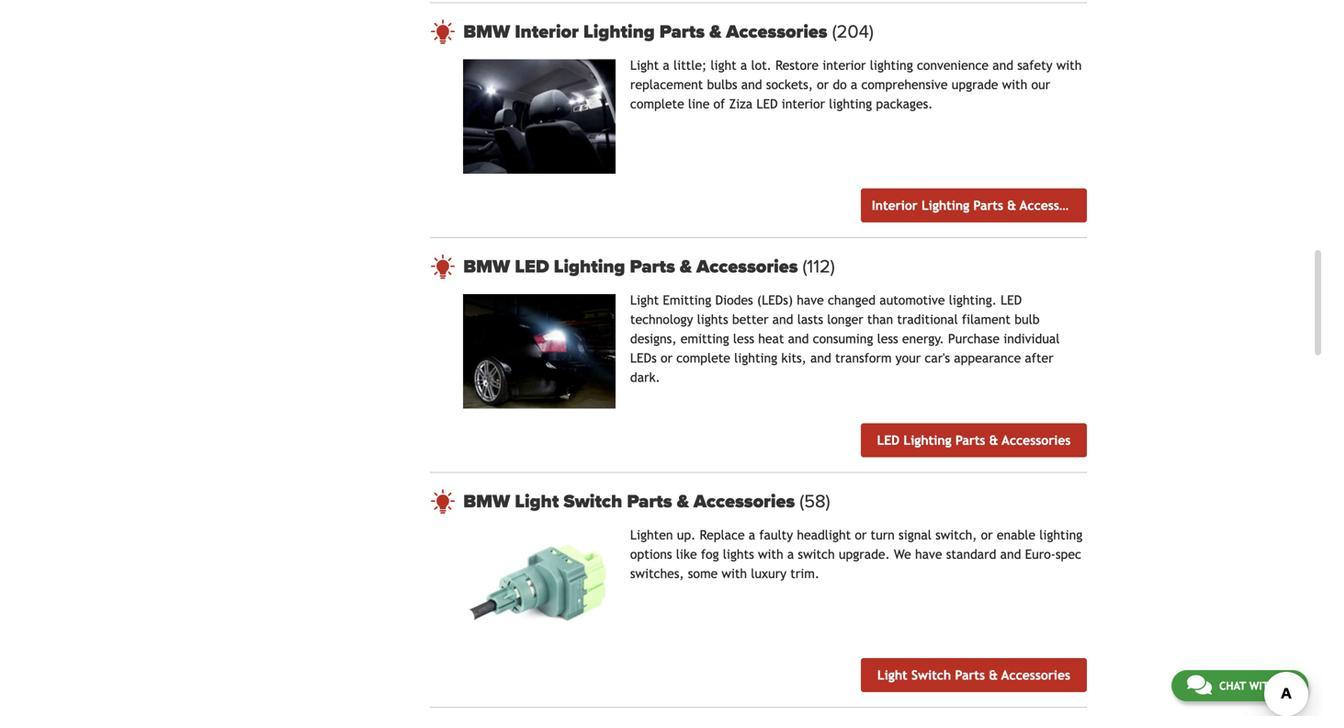 Task type: locate. For each thing, give the bounding box(es) containing it.
little;
[[674, 58, 707, 73]]

led lighting parts & accessories thumbnail image image
[[464, 294, 616, 409]]

lights inside lighten up. replace a faulty headlight or turn signal switch, or enable lighting options like fog lights with a switch upgrade. we have standard and euro-spec switches, some with luxury trim.
[[723, 547, 755, 562]]

and
[[993, 58, 1014, 73], [742, 77, 763, 92], [773, 312, 794, 327], [788, 331, 809, 346], [811, 351, 832, 365], [1001, 547, 1022, 562]]

our
[[1032, 77, 1051, 92]]

1 vertical spatial bmw
[[464, 256, 510, 278]]

bmw for bmw                                                                                    led lighting parts & accessories
[[464, 256, 510, 278]]

1 horizontal spatial less
[[878, 331, 899, 346]]

0 vertical spatial interior
[[515, 21, 579, 43]]

and down "lot."
[[742, 77, 763, 92]]

headlight
[[797, 528, 851, 542]]

lighting
[[584, 21, 655, 43], [922, 198, 970, 213], [554, 256, 626, 278], [904, 433, 952, 448]]

1 horizontal spatial have
[[916, 547, 943, 562]]

bmw                                                                                    interior lighting parts & accessories
[[464, 21, 833, 43]]

of
[[714, 97, 726, 111]]

2 vertical spatial bmw
[[464, 490, 510, 512]]

2 less from the left
[[878, 331, 899, 346]]

or up standard
[[982, 528, 993, 542]]

and up kits,
[[788, 331, 809, 346]]

led lighting parts & accessories
[[877, 433, 1071, 448]]

signal
[[899, 528, 932, 542]]

1 vertical spatial interior
[[782, 97, 826, 111]]

0 vertical spatial bmw
[[464, 21, 510, 43]]

or inside light emitting diodes (leds) have changed automotive lighting. led technology lights better and lasts longer than traditional filament bulb designs, emitting less heat and consuming less energy. purchase individual leds or complete lighting kits, and transform your car's appearance after dark.
[[661, 351, 673, 365]]

led up led lighting parts & accessories thumbnail image
[[515, 256, 549, 278]]

trim.
[[791, 566, 820, 581]]

interior
[[515, 21, 579, 43], [872, 198, 918, 213]]

lighting
[[870, 58, 914, 73], [829, 97, 873, 111], [735, 351, 778, 365], [1040, 528, 1083, 542]]

1 vertical spatial switch
[[912, 668, 952, 682]]

bmw                                                                                    interior lighting parts & accessories link
[[464, 21, 1088, 43]]

light for light switch parts & accessories
[[878, 668, 908, 682]]

bmw                                                                                    light switch parts & accessories
[[464, 490, 800, 512]]

bmw                                                                                    light switch parts & accessories link
[[464, 490, 1088, 512]]

chat with us link
[[1172, 670, 1309, 701]]

chat
[[1220, 679, 1247, 692]]

led up bulb
[[1001, 293, 1023, 307]]

0 vertical spatial complete
[[631, 97, 685, 111]]

comments image
[[1188, 674, 1212, 696]]

3 bmw from the top
[[464, 490, 510, 512]]

lights down replace
[[723, 547, 755, 562]]

replace
[[700, 528, 745, 542]]

and right kits,
[[811, 351, 832, 365]]

0 horizontal spatial less
[[734, 331, 755, 346]]

leds
[[631, 351, 657, 365]]

traditional
[[898, 312, 959, 327]]

euro-
[[1026, 547, 1056, 562]]

light switch parts & accessories thumbnail image image
[[464, 529, 616, 643]]

and inside lighten up. replace a faulty headlight or turn signal switch, or enable lighting options like fog lights with a switch upgrade. we have standard and euro-spec switches, some with luxury trim.
[[1001, 547, 1022, 562]]

or
[[817, 77, 829, 92], [661, 351, 673, 365], [855, 528, 867, 542], [982, 528, 993, 542]]

switch
[[798, 547, 835, 562]]

faulty
[[760, 528, 793, 542]]

automotive
[[880, 293, 946, 307]]

0 vertical spatial have
[[797, 293, 824, 307]]

interior down "sockets,"
[[782, 97, 826, 111]]

technology
[[631, 312, 694, 327]]

complete down emitting on the right of page
[[677, 351, 731, 365]]

1 vertical spatial lights
[[723, 547, 755, 562]]

less down better
[[734, 331, 755, 346]]

lighting.
[[949, 293, 997, 307]]

or left do
[[817, 77, 829, 92]]

changed
[[828, 293, 876, 307]]

1 bmw from the top
[[464, 21, 510, 43]]

less down than
[[878, 331, 899, 346]]

parts
[[660, 21, 705, 43], [974, 198, 1004, 213], [630, 256, 676, 278], [956, 433, 986, 448], [627, 490, 673, 512], [956, 668, 986, 682]]

1 vertical spatial complete
[[677, 351, 731, 365]]

0 vertical spatial lights
[[697, 312, 729, 327]]

complete inside the light a little; light a lot. restore interior lighting convenience and safety with replacement bulbs and sockets, or do a comprehensive upgrade with our complete line of ziza led interior lighting packages.
[[631, 97, 685, 111]]

light inside light emitting diodes (leds) have changed automotive lighting. led technology lights better and lasts longer than traditional filament bulb designs, emitting less heat and consuming less energy. purchase individual leds or complete lighting kits, and transform your car's appearance after dark.
[[631, 293, 659, 307]]

or right leds
[[661, 351, 673, 365]]

than
[[868, 312, 894, 327]]

less
[[734, 331, 755, 346], [878, 331, 899, 346]]

led right ziza
[[757, 97, 778, 111]]

light a little; light a lot. restore interior lighting convenience and safety with replacement bulbs and sockets, or do a comprehensive upgrade with our complete line of ziza led interior lighting packages.
[[631, 58, 1082, 111]]

led
[[757, 97, 778, 111], [515, 256, 549, 278], [1001, 293, 1023, 307], [877, 433, 900, 448]]

convenience
[[917, 58, 989, 73]]

0 horizontal spatial interior
[[515, 21, 579, 43]]

switch
[[564, 490, 623, 512], [912, 668, 952, 682]]

lighting down the heat
[[735, 351, 778, 365]]

1 vertical spatial have
[[916, 547, 943, 562]]

complete
[[631, 97, 685, 111], [677, 351, 731, 365]]

complete down replacement
[[631, 97, 685, 111]]

dark.
[[631, 370, 661, 385]]

0 horizontal spatial have
[[797, 293, 824, 307]]

light inside the light a little; light a lot. restore interior lighting convenience and safety with replacement bulbs and sockets, or do a comprehensive upgrade with our complete line of ziza led interior lighting packages.
[[631, 58, 659, 73]]

energy.
[[903, 331, 945, 346]]

complete inside light emitting diodes (leds) have changed automotive lighting. led technology lights better and lasts longer than traditional filament bulb designs, emitting less heat and consuming less energy. purchase individual leds or complete lighting kits, and transform your car's appearance after dark.
[[677, 351, 731, 365]]

1 vertical spatial interior
[[872, 198, 918, 213]]

or inside the light a little; light a lot. restore interior lighting convenience and safety with replacement bulbs and sockets, or do a comprehensive upgrade with our complete line of ziza led interior lighting packages.
[[817, 77, 829, 92]]

led down the 'your'
[[877, 433, 900, 448]]

designs,
[[631, 331, 677, 346]]

lights up emitting on the right of page
[[697, 312, 729, 327]]

comprehensive
[[862, 77, 948, 92]]

&
[[710, 21, 722, 43], [1008, 198, 1017, 213], [680, 256, 692, 278], [990, 433, 999, 448], [677, 490, 689, 512], [989, 668, 998, 682]]

bmw for bmw                                                                                    interior lighting parts & accessories
[[464, 21, 510, 43]]

have up lasts
[[797, 293, 824, 307]]

with
[[1057, 58, 1082, 73], [1003, 77, 1028, 92], [758, 547, 784, 562], [722, 566, 747, 581], [1250, 679, 1277, 692]]

with up luxury at right bottom
[[758, 547, 784, 562]]

light
[[711, 58, 737, 73]]

and down (leds) in the right of the page
[[773, 312, 794, 327]]

a
[[663, 58, 670, 73], [741, 58, 748, 73], [851, 77, 858, 92], [749, 528, 756, 542], [788, 547, 794, 562]]

and down the enable
[[1001, 547, 1022, 562]]

accessories
[[726, 21, 828, 43], [1020, 198, 1089, 213], [697, 256, 798, 278], [1002, 433, 1071, 448], [694, 490, 795, 512], [1002, 668, 1071, 682]]

enable
[[997, 528, 1036, 542]]

interior
[[823, 58, 866, 73], [782, 97, 826, 111]]

fog
[[701, 547, 719, 562]]

a up replacement
[[663, 58, 670, 73]]

lighting up spec
[[1040, 528, 1083, 542]]

we
[[894, 547, 912, 562]]

2 bmw from the top
[[464, 256, 510, 278]]

line
[[688, 97, 710, 111]]

lights
[[697, 312, 729, 327], [723, 547, 755, 562]]

0 vertical spatial switch
[[564, 490, 623, 512]]

have down signal
[[916, 547, 943, 562]]

better
[[733, 312, 769, 327]]

have
[[797, 293, 824, 307], [916, 547, 943, 562]]

spec
[[1056, 547, 1082, 562]]

interior up do
[[823, 58, 866, 73]]

after
[[1025, 351, 1054, 365]]

purchase
[[949, 331, 1000, 346]]

bmw                                                                                    led lighting parts & accessories
[[464, 256, 803, 278]]

light
[[631, 58, 659, 73], [631, 293, 659, 307], [515, 490, 559, 512], [878, 668, 908, 682]]

a right do
[[851, 77, 858, 92]]



Task type: describe. For each thing, give the bounding box(es) containing it.
consuming
[[813, 331, 874, 346]]

us
[[1280, 679, 1293, 692]]

a left "lot."
[[741, 58, 748, 73]]

emitting
[[663, 293, 712, 307]]

lighting inside light emitting diodes (leds) have changed automotive lighting. led technology lights better and lasts longer than traditional filament bulb designs, emitting less heat and consuming less energy. purchase individual leds or complete lighting kits, and transform your car's appearance after dark.
[[735, 351, 778, 365]]

led inside the light a little; light a lot. restore interior lighting convenience and safety with replacement bulbs and sockets, or do a comprehensive upgrade with our complete line of ziza led interior lighting packages.
[[757, 97, 778, 111]]

transform
[[836, 351, 892, 365]]

a up trim. in the bottom of the page
[[788, 547, 794, 562]]

have inside light emitting diodes (leds) have changed automotive lighting. led technology lights better and lasts longer than traditional filament bulb designs, emitting less heat and consuming less energy. purchase individual leds or complete lighting kits, and transform your car's appearance after dark.
[[797, 293, 824, 307]]

1 horizontal spatial switch
[[912, 668, 952, 682]]

individual
[[1004, 331, 1060, 346]]

sockets,
[[767, 77, 814, 92]]

switch,
[[936, 528, 978, 542]]

upgrade
[[952, 77, 999, 92]]

lighting inside lighten up. replace a faulty headlight or turn signal switch, or enable lighting options like fog lights with a switch upgrade. we have standard and euro-spec switches, some with luxury trim.
[[1040, 528, 1083, 542]]

1 horizontal spatial interior
[[872, 198, 918, 213]]

0 vertical spatial interior
[[823, 58, 866, 73]]

bulb
[[1015, 312, 1040, 327]]

lighting up comprehensive
[[870, 58, 914, 73]]

1 less from the left
[[734, 331, 755, 346]]

switches,
[[631, 566, 684, 581]]

turn
[[871, 528, 895, 542]]

car's
[[925, 351, 951, 365]]

standard
[[947, 547, 997, 562]]

lighten up. replace a faulty headlight or turn signal switch, or enable lighting options like fog lights with a switch upgrade. we have standard and euro-spec switches, some with luxury trim.
[[631, 528, 1083, 581]]

emitting
[[681, 331, 730, 346]]

safety
[[1018, 58, 1053, 73]]

bmw for bmw                                                                                    light switch parts & accessories
[[464, 490, 510, 512]]

bulbs
[[707, 77, 738, 92]]

a left faulty
[[749, 528, 756, 542]]

some
[[688, 566, 718, 581]]

kits,
[[782, 351, 807, 365]]

with left us
[[1250, 679, 1277, 692]]

options
[[631, 547, 673, 562]]

heat
[[759, 331, 785, 346]]

restore
[[776, 58, 819, 73]]

upgrade.
[[839, 547, 891, 562]]

lasts
[[798, 312, 824, 327]]

or up upgrade.
[[855, 528, 867, 542]]

packages.
[[877, 97, 933, 111]]

have inside lighten up. replace a faulty headlight or turn signal switch, or enable lighting options like fog lights with a switch upgrade. we have standard and euro-spec switches, some with luxury trim.
[[916, 547, 943, 562]]

like
[[676, 547, 697, 562]]

lights inside light emitting diodes (leds) have changed automotive lighting. led technology lights better and lasts longer than traditional filament bulb designs, emitting less heat and consuming less energy. purchase individual leds or complete lighting kits, and transform your car's appearance after dark.
[[697, 312, 729, 327]]

lighten
[[631, 528, 673, 542]]

light emitting diodes (leds) have changed automotive lighting. led technology lights better and lasts longer than traditional filament bulb designs, emitting less heat and consuming less energy. purchase individual leds or complete lighting kits, and transform your car's appearance after dark.
[[631, 293, 1060, 385]]

interior lighting parts & accessories link
[[861, 188, 1089, 222]]

with right some
[[722, 566, 747, 581]]

light switch parts & accessories link
[[861, 658, 1088, 692]]

led inside light emitting diodes (leds) have changed automotive lighting. led technology lights better and lasts longer than traditional filament bulb designs, emitting less heat and consuming less energy. purchase individual leds or complete lighting kits, and transform your car's appearance after dark.
[[1001, 293, 1023, 307]]

interior lighting parts & accessories thumbnail image image
[[464, 59, 616, 174]]

0 horizontal spatial switch
[[564, 490, 623, 512]]

light for light a little; light a lot. restore interior lighting convenience and safety with replacement bulbs and sockets, or do a comprehensive upgrade with our complete line of ziza led interior lighting packages.
[[631, 58, 659, 73]]

with left our
[[1003, 77, 1028, 92]]

replacement
[[631, 77, 704, 92]]

do
[[833, 77, 847, 92]]

light switch parts & accessories
[[878, 668, 1071, 682]]

your
[[896, 351, 921, 365]]

appearance
[[954, 351, 1022, 365]]

ziza
[[729, 97, 753, 111]]

lighting down do
[[829, 97, 873, 111]]

led lighting parts & accessories link
[[861, 423, 1088, 457]]

filament
[[962, 312, 1011, 327]]

bmw                                                                                    led lighting parts & accessories link
[[464, 256, 1088, 278]]

with right the safety
[[1057, 58, 1082, 73]]

lot.
[[752, 58, 772, 73]]

chat with us
[[1220, 679, 1293, 692]]

up.
[[677, 528, 696, 542]]

(leds)
[[757, 293, 793, 307]]

longer
[[828, 312, 864, 327]]

light for light emitting diodes (leds) have changed automotive lighting. led technology lights better and lasts longer than traditional filament bulb designs, emitting less heat and consuming less energy. purchase individual leds or complete lighting kits, and transform your car's appearance after dark.
[[631, 293, 659, 307]]

and left the safety
[[993, 58, 1014, 73]]

interior lighting parts & accessories
[[872, 198, 1089, 213]]

diodes
[[716, 293, 754, 307]]

luxury
[[751, 566, 787, 581]]



Task type: vqa. For each thing, say whether or not it's contained in the screenshot.
the leftmost "(6)"
no



